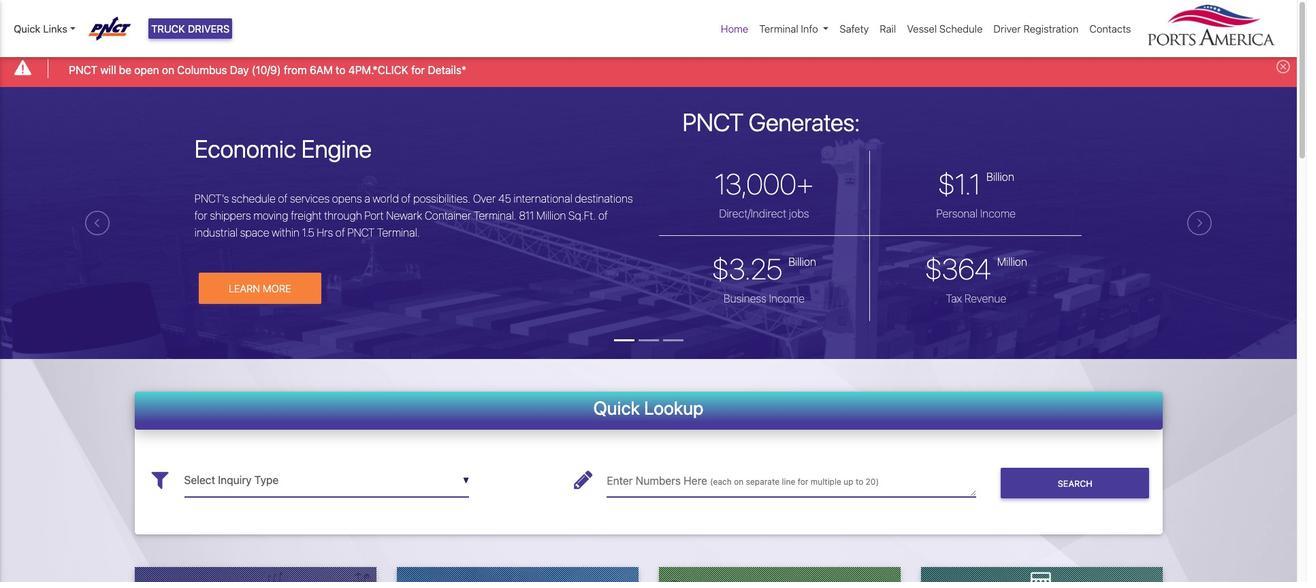 Task type: vqa. For each thing, say whether or not it's contained in the screenshot.
rightmost Jersey
no



Task type: locate. For each thing, give the bounding box(es) containing it.
terminal. down newark
[[377, 227, 420, 239]]

0 horizontal spatial quick
[[14, 22, 40, 35]]

billion
[[987, 171, 1014, 183], [789, 256, 816, 268]]

terminal
[[760, 22, 799, 35]]

billion down jobs in the top of the page
[[789, 256, 816, 268]]

for inside alert
[[411, 64, 425, 76]]

1 vertical spatial to
[[856, 477, 864, 488]]

quick
[[14, 22, 40, 35], [593, 397, 640, 419]]

tax revenue
[[946, 293, 1007, 305]]

0 vertical spatial pnct
[[69, 64, 98, 76]]

for left "details*"
[[411, 64, 425, 76]]

quick left links
[[14, 22, 40, 35]]

enter numbers here (each on separate line for multiple up to 20)
[[607, 475, 879, 488]]

pnct's
[[195, 193, 229, 205]]

quick for quick lookup
[[593, 397, 640, 419]]

pnct will be open on columbus day (10/9) from 6am to 4pm.*click for details* link
[[69, 62, 467, 78]]

million
[[537, 210, 566, 222], [997, 256, 1027, 268]]

close image
[[1277, 60, 1290, 74]]

terminal info link
[[754, 16, 834, 42]]

to inside enter numbers here (each on separate line for multiple up to 20)
[[856, 477, 864, 488]]

up
[[844, 477, 854, 488]]

learn
[[229, 282, 260, 295]]

economic engine
[[195, 134, 372, 163]]

safety link
[[834, 16, 875, 42]]

learn more button
[[199, 273, 321, 305]]

0 horizontal spatial billion
[[789, 256, 816, 268]]

0 horizontal spatial for
[[195, 210, 208, 222]]

0 horizontal spatial pnct
[[69, 64, 98, 76]]

billion inside $1.1 billion
[[987, 171, 1014, 183]]

to inside alert
[[336, 64, 346, 76]]

quick links
[[14, 22, 67, 35]]

for down pnct's
[[195, 210, 208, 222]]

to
[[336, 64, 346, 76], [856, 477, 864, 488]]

quick left lookup
[[593, 397, 640, 419]]

truck drivers
[[151, 22, 230, 35]]

on inside enter numbers here (each on separate line for multiple up to 20)
[[734, 477, 744, 488]]

0 vertical spatial income
[[980, 207, 1016, 220]]

engine
[[302, 134, 372, 163]]

million inside $364 million
[[997, 256, 1027, 268]]

personal
[[937, 207, 978, 220]]

terminal.
[[474, 210, 517, 222], [377, 227, 420, 239]]

details*
[[428, 64, 467, 76]]

811
[[519, 210, 534, 222]]

0 vertical spatial terminal.
[[474, 210, 517, 222]]

1 vertical spatial pnct
[[683, 108, 744, 137]]

1 horizontal spatial on
[[734, 477, 744, 488]]

1 horizontal spatial quick
[[593, 397, 640, 419]]

for
[[411, 64, 425, 76], [195, 210, 208, 222], [798, 477, 809, 488]]

million up revenue
[[997, 256, 1027, 268]]

home
[[721, 22, 749, 35]]

0 vertical spatial on
[[162, 64, 174, 76]]

vessel
[[907, 22, 937, 35]]

for right line
[[798, 477, 809, 488]]

on right open
[[162, 64, 174, 76]]

1 vertical spatial on
[[734, 477, 744, 488]]

terminal info
[[760, 22, 818, 35]]

info
[[801, 22, 818, 35]]

1 horizontal spatial for
[[411, 64, 425, 76]]

on inside alert
[[162, 64, 174, 76]]

0 horizontal spatial income
[[769, 293, 805, 305]]

to for 4pm.*click
[[336, 64, 346, 76]]

billion inside $3.25 billion
[[789, 256, 816, 268]]

billion for $3.25
[[789, 256, 816, 268]]

within
[[272, 227, 300, 239]]

2 horizontal spatial pnct
[[683, 108, 744, 137]]

1 horizontal spatial pnct
[[348, 227, 375, 239]]

home link
[[716, 16, 754, 42]]

0 vertical spatial million
[[537, 210, 566, 222]]

rail link
[[875, 16, 902, 42]]

income down $3.25 billion
[[769, 293, 805, 305]]

pnct
[[69, 64, 98, 76], [683, 108, 744, 137], [348, 227, 375, 239]]

quick inside quick links link
[[14, 22, 40, 35]]

pnct for pnct generates:
[[683, 108, 744, 137]]

enter
[[607, 475, 633, 488]]

opens
[[332, 193, 362, 205]]

pnct will be open on columbus day (10/9) from 6am to 4pm.*click for details* alert
[[0, 50, 1297, 87]]

newark
[[386, 210, 422, 222]]

schedule
[[940, 22, 983, 35]]

2 horizontal spatial for
[[798, 477, 809, 488]]

on for columbus
[[162, 64, 174, 76]]

1 horizontal spatial billion
[[987, 171, 1014, 183]]

to right 'up'
[[856, 477, 864, 488]]

to right 6am
[[336, 64, 346, 76]]

0 vertical spatial billion
[[987, 171, 1014, 183]]

more
[[263, 282, 291, 295]]

0 horizontal spatial terminal.
[[377, 227, 420, 239]]

on
[[162, 64, 174, 76], [734, 477, 744, 488]]

2 vertical spatial for
[[798, 477, 809, 488]]

1 horizontal spatial income
[[980, 207, 1016, 220]]

shippers
[[210, 210, 251, 222]]

1 horizontal spatial terminal.
[[474, 210, 517, 222]]

vessel schedule
[[907, 22, 983, 35]]

multiple
[[811, 477, 842, 488]]

driver
[[994, 22, 1021, 35]]

pnct inside alert
[[69, 64, 98, 76]]

income for $1.1
[[980, 207, 1016, 220]]

45
[[498, 193, 511, 205]]

0 vertical spatial quick
[[14, 22, 40, 35]]

0 vertical spatial for
[[411, 64, 425, 76]]

million down international
[[537, 210, 566, 222]]

0 horizontal spatial on
[[162, 64, 174, 76]]

business income
[[724, 293, 805, 305]]

on right (each
[[734, 477, 744, 488]]

over
[[473, 193, 496, 205]]

$1.1
[[938, 167, 981, 201]]

for inside enter numbers here (each on separate line for multiple up to 20)
[[798, 477, 809, 488]]

truck drivers link
[[148, 18, 232, 39]]

from
[[284, 64, 307, 76]]

million inside pnct's schedule of services opens a world of possibilities.                                 over 45 international destinations for shippers moving freight through port newark container terminal.                                 811 million sq.ft. of industrial space within 1.5 hrs of pnct terminal.
[[537, 210, 566, 222]]

1 vertical spatial million
[[997, 256, 1027, 268]]

1 horizontal spatial million
[[997, 256, 1027, 268]]

None text field
[[184, 465, 469, 498], [607, 465, 977, 498], [184, 465, 469, 498], [607, 465, 977, 498]]

1 vertical spatial for
[[195, 210, 208, 222]]

0 horizontal spatial to
[[336, 64, 346, 76]]

income down $1.1 billion
[[980, 207, 1016, 220]]

terminal. down 45
[[474, 210, 517, 222]]

(10/9)
[[252, 64, 281, 76]]

drivers
[[188, 22, 230, 35]]

on for separate
[[734, 477, 744, 488]]

13,000+
[[715, 167, 814, 201]]

freight
[[291, 210, 322, 222]]

pnct inside pnct's schedule of services opens a world of possibilities.                                 over 45 international destinations for shippers moving freight through port newark container terminal.                                 811 million sq.ft. of industrial space within 1.5 hrs of pnct terminal.
[[348, 227, 375, 239]]

$364
[[925, 252, 991, 286]]

generates:
[[749, 108, 860, 137]]

revenue
[[965, 293, 1007, 305]]

pnct generates:
[[683, 108, 860, 137]]

0 vertical spatial to
[[336, 64, 346, 76]]

contacts link
[[1084, 16, 1137, 42]]

1 vertical spatial terminal.
[[377, 227, 420, 239]]

$364 million
[[925, 252, 1027, 286]]

1 vertical spatial billion
[[789, 256, 816, 268]]

welcome to port newmark container terminal image
[[0, 87, 1297, 436]]

▼
[[463, 476, 469, 486]]

of up newark
[[401, 193, 411, 205]]

personal income
[[937, 207, 1016, 220]]

day
[[230, 64, 249, 76]]

2 vertical spatial pnct
[[348, 227, 375, 239]]

4pm.*click
[[348, 64, 409, 76]]

1 vertical spatial income
[[769, 293, 805, 305]]

0 horizontal spatial million
[[537, 210, 566, 222]]

open
[[134, 64, 159, 76]]

1 horizontal spatial to
[[856, 477, 864, 488]]

a
[[365, 193, 370, 205]]

port
[[365, 210, 384, 222]]

billion right $1.1
[[987, 171, 1014, 183]]

1 vertical spatial quick
[[593, 397, 640, 419]]



Task type: describe. For each thing, give the bounding box(es) containing it.
here
[[684, 475, 707, 488]]

container
[[425, 210, 471, 222]]

business
[[724, 293, 767, 305]]

quick links link
[[14, 21, 75, 36]]

hrs
[[317, 227, 333, 239]]

6am
[[310, 64, 333, 76]]

international
[[514, 193, 572, 205]]

links
[[43, 22, 67, 35]]

columbus
[[177, 64, 227, 76]]

driver registration
[[994, 22, 1079, 35]]

driver registration link
[[988, 16, 1084, 42]]

schedule
[[232, 193, 276, 205]]

of down destinations
[[599, 210, 608, 222]]

space
[[240, 227, 269, 239]]

be
[[119, 64, 131, 76]]

services
[[290, 193, 330, 205]]

will
[[100, 64, 116, 76]]

20)
[[866, 477, 879, 488]]

truck
[[151, 22, 185, 35]]

sq.ft.
[[569, 210, 596, 222]]

economic
[[195, 134, 296, 163]]

quick lookup
[[593, 397, 704, 419]]

learn more
[[229, 282, 291, 295]]

direct/indirect
[[719, 207, 787, 220]]

line
[[782, 477, 796, 488]]

contacts
[[1090, 22, 1131, 35]]

world
[[373, 193, 399, 205]]

billion for $1.1
[[987, 171, 1014, 183]]

13,000+ direct/indirect jobs
[[715, 167, 814, 220]]

1.5
[[302, 227, 314, 239]]

through
[[324, 210, 362, 222]]

pnct's schedule of services opens a world of possibilities.                                 over 45 international destinations for shippers moving freight through port newark container terminal.                                 811 million sq.ft. of industrial space within 1.5 hrs of pnct terminal.
[[195, 193, 633, 239]]

for inside pnct's schedule of services opens a world of possibilities.                                 over 45 international destinations for shippers moving freight through port newark container terminal.                                 811 million sq.ft. of industrial space within 1.5 hrs of pnct terminal.
[[195, 210, 208, 222]]

(each
[[710, 477, 732, 488]]

$3.25 billion
[[712, 252, 816, 286]]

quick for quick links
[[14, 22, 40, 35]]

destinations
[[575, 193, 633, 205]]

vessel schedule link
[[902, 16, 988, 42]]

lookup
[[644, 397, 704, 419]]

$1.1 billion
[[938, 167, 1014, 201]]

of up 'moving'
[[278, 193, 288, 205]]

income for $3.25
[[769, 293, 805, 305]]

$3.25
[[712, 252, 783, 286]]

safety
[[840, 22, 869, 35]]

possibilities.
[[413, 193, 471, 205]]

tax
[[946, 293, 962, 305]]

jobs
[[789, 207, 809, 220]]

pnct for pnct will be open on columbus day (10/9) from 6am to 4pm.*click for details*
[[69, 64, 98, 76]]

rail
[[880, 22, 896, 35]]

pnct will be open on columbus day (10/9) from 6am to 4pm.*click for details*
[[69, 64, 467, 76]]

moving
[[254, 210, 288, 222]]

to for 20)
[[856, 477, 864, 488]]

numbers
[[636, 475, 681, 488]]

of right hrs
[[336, 227, 345, 239]]

registration
[[1024, 22, 1079, 35]]

industrial
[[195, 227, 238, 239]]

separate
[[746, 477, 780, 488]]



